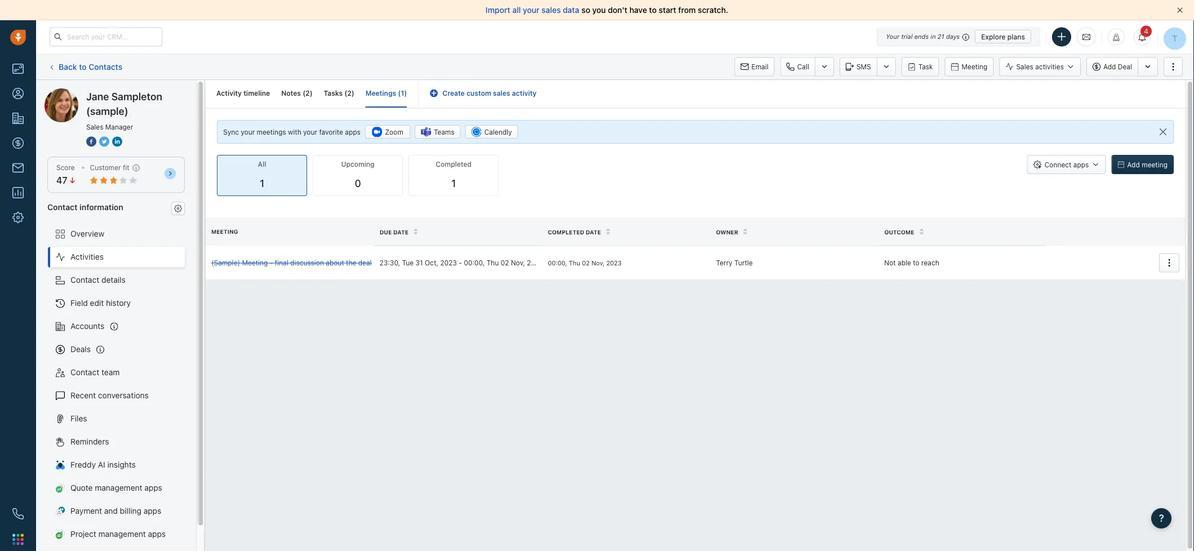 Task type: locate. For each thing, give the bounding box(es) containing it.
meeting up (sample)
[[211, 228, 238, 235]]

explore plans link
[[976, 30, 1032, 43]]

) right "notes" on the top
[[310, 89, 313, 97]]

2 right "notes" on the top
[[306, 89, 310, 97]]

deal
[[1119, 63, 1133, 71]]

1 for all
[[260, 177, 265, 190]]

2 horizontal spatial 2023
[[607, 259, 622, 267]]

0 horizontal spatial )
[[310, 89, 313, 97]]

3 ) from the left
[[404, 89, 407, 97]]

1 horizontal spatial 00:00,
[[548, 259, 567, 267]]

2
[[306, 89, 310, 97], [347, 89, 352, 97]]

sales left data
[[542, 5, 561, 15]]

add left deal
[[1104, 63, 1117, 71]]

contact information
[[47, 202, 123, 212]]

2 ) from the left
[[352, 89, 355, 97]]

2 horizontal spatial meeting
[[962, 63, 988, 71]]

0 horizontal spatial nov,
[[511, 259, 525, 267]]

)
[[310, 89, 313, 97], [352, 89, 355, 97], [404, 89, 407, 97]]

( right "notes" on the top
[[303, 89, 306, 97]]

1 horizontal spatial (
[[345, 89, 347, 97]]

contact details
[[70, 275, 126, 285]]

1 down the teams
[[452, 177, 456, 190]]

able
[[898, 259, 912, 267]]

add inside add deal button
[[1104, 63, 1117, 71]]

0 horizontal spatial 02
[[501, 259, 509, 267]]

management up payment and billing apps
[[95, 484, 142, 493]]

00:00, down the completed date
[[548, 259, 567, 267]]

1 ( from the left
[[303, 89, 306, 97]]

jane sampleton (sample) down the contacts
[[67, 88, 160, 98]]

1 00:00, from the left
[[464, 259, 485, 267]]

sales activities button
[[1000, 57, 1087, 76], [1000, 57, 1081, 76]]

2 for notes ( 2 )
[[306, 89, 310, 97]]

recent
[[70, 391, 96, 400]]

( right tasks
[[345, 89, 347, 97]]

custom
[[467, 89, 491, 97]]

2023 inside 23:30, tue 31 oct, 2023 - 00:00, thu 02 nov, 2023 00:00, thu 02 nov, 2023
[[607, 259, 622, 267]]

2 vertical spatial meeting
[[242, 259, 268, 267]]

0 horizontal spatial sales
[[86, 123, 103, 131]]

(sample) up the manager on the top left of page
[[128, 88, 160, 98]]

1 down all
[[260, 177, 265, 190]]

management down payment and billing apps
[[98, 530, 146, 539]]

1 horizontal spatial sales
[[1017, 63, 1034, 71]]

0 horizontal spatial meeting
[[211, 228, 238, 235]]

add left 'meeting'
[[1128, 161, 1141, 169]]

add inside add meeting button
[[1128, 161, 1141, 169]]

your right all
[[523, 5, 540, 15]]

(sample)
[[211, 259, 240, 267]]

nov,
[[511, 259, 525, 267], [592, 259, 605, 267]]

sales left activity
[[493, 89, 511, 97]]

3 ( from the left
[[398, 89, 401, 97]]

1 horizontal spatial -
[[459, 259, 462, 267]]

jane down back
[[67, 88, 84, 98]]

0 horizontal spatial thu
[[487, 259, 499, 267]]

- right oct, on the left of page
[[459, 259, 462, 267]]

meetings ( 1 )
[[366, 89, 407, 97]]

1 horizontal spatial completed
[[548, 229, 585, 235]]

( right the meetings
[[398, 89, 401, 97]]

sampleton
[[87, 88, 126, 98], [111, 90, 162, 102]]

add for add deal
[[1104, 63, 1117, 71]]

) right the meetings
[[404, 89, 407, 97]]

turtle
[[735, 259, 753, 267]]

contact team
[[70, 368, 120, 377]]

2 horizontal spatial (
[[398, 89, 401, 97]]

contact for contact information
[[47, 202, 78, 212]]

meeting inside button
[[962, 63, 988, 71]]

payment
[[70, 507, 102, 516]]

apps
[[345, 128, 361, 136], [1074, 161, 1090, 169], [145, 484, 162, 493], [144, 507, 161, 516], [148, 530, 166, 539]]

oct,
[[425, 259, 439, 267]]

1 right the meetings
[[401, 89, 404, 97]]

tasks ( 2 )
[[324, 89, 355, 97]]

mng settings image
[[174, 205, 182, 212]]

1 - from the left
[[270, 259, 273, 267]]

freddy ai insights
[[70, 460, 136, 470]]

create custom sales activity
[[443, 89, 537, 97]]

days
[[947, 33, 960, 40]]

meeting left final
[[242, 259, 268, 267]]

trial
[[902, 33, 913, 40]]

sales
[[542, 5, 561, 15], [493, 89, 511, 97]]

apps down payment and billing apps
[[148, 530, 166, 539]]

1 horizontal spatial 2023
[[527, 259, 544, 267]]

in
[[931, 33, 936, 40]]

sales up facebook circled icon
[[86, 123, 103, 131]]

to left start
[[650, 5, 657, 15]]

2 02 from the left
[[582, 259, 590, 267]]

2 horizontal spatial )
[[404, 89, 407, 97]]

1 vertical spatial sales
[[86, 123, 103, 131]]

2 date from the left
[[586, 229, 601, 235]]

1
[[401, 89, 404, 97], [260, 177, 265, 190], [452, 177, 456, 190]]

1 horizontal spatial 1
[[401, 89, 404, 97]]

1 vertical spatial completed
[[548, 229, 585, 235]]

47 button
[[56, 175, 76, 186]]

0 horizontal spatial date
[[394, 229, 409, 235]]

discussion
[[290, 259, 324, 267]]

2 2023 from the left
[[527, 259, 544, 267]]

2 2 from the left
[[347, 89, 352, 97]]

timeline
[[244, 89, 270, 97]]

0 horizontal spatial completed
[[436, 161, 472, 168]]

zoom button
[[365, 125, 410, 139]]

00:00, right oct, on the left of page
[[464, 259, 485, 267]]

freshworks switcher image
[[12, 534, 24, 545]]

(sample) up sales manager
[[86, 105, 128, 117]]

deal
[[358, 259, 372, 267]]

2 right tasks
[[347, 89, 352, 97]]

0 vertical spatial meeting
[[962, 63, 988, 71]]

task
[[919, 63, 934, 71]]

date for completed date
[[586, 229, 601, 235]]

2 horizontal spatial 1
[[452, 177, 456, 190]]

add
[[1104, 63, 1117, 71], [1128, 161, 1141, 169]]

calendly button
[[465, 125, 519, 139]]

billing
[[120, 507, 141, 516]]

contact down 47 on the left top of page
[[47, 202, 78, 212]]

to right able
[[914, 259, 920, 267]]

- left final
[[270, 259, 273, 267]]

contacts
[[89, 62, 122, 71]]

2 vertical spatial contact
[[70, 368, 99, 377]]

0 horizontal spatial sales
[[493, 89, 511, 97]]

1 nov, from the left
[[511, 259, 525, 267]]

0 horizontal spatial to
[[79, 62, 87, 71]]

your right sync
[[241, 128, 255, 136]]

apps up payment and billing apps
[[145, 484, 162, 493]]

0 vertical spatial to
[[650, 5, 657, 15]]

activities
[[1036, 63, 1065, 71]]

contact for contact details
[[70, 275, 99, 285]]

sales for sales manager
[[86, 123, 103, 131]]

1 horizontal spatial thu
[[569, 259, 581, 267]]

1 2 from the left
[[306, 89, 310, 97]]

field edit history
[[70, 299, 131, 308]]

1 horizontal spatial add
[[1128, 161, 1141, 169]]

teams
[[434, 128, 455, 136]]

2 vertical spatial to
[[914, 259, 920, 267]]

data
[[563, 5, 580, 15]]

what's new image
[[1113, 34, 1121, 41]]

jane sampleton (sample)
[[67, 88, 160, 98], [86, 90, 162, 117]]

02
[[501, 259, 509, 267], [582, 259, 590, 267]]

meeting down 'explore'
[[962, 63, 988, 71]]

project
[[70, 530, 96, 539]]

sales left activities
[[1017, 63, 1034, 71]]

sampleton up the manager on the top left of page
[[111, 90, 162, 102]]

) right tasks
[[352, 89, 355, 97]]

to right back
[[79, 62, 87, 71]]

date
[[394, 229, 409, 235], [586, 229, 601, 235]]

jane
[[67, 88, 84, 98], [86, 90, 109, 102]]

sales activities
[[1017, 63, 1065, 71]]

0 horizontal spatial 2
[[306, 89, 310, 97]]

management for project
[[98, 530, 146, 539]]

recent conversations
[[70, 391, 149, 400]]

contact for contact team
[[70, 368, 99, 377]]

0 horizontal spatial -
[[270, 259, 273, 267]]

0 vertical spatial sales
[[1017, 63, 1034, 71]]

1 vertical spatial to
[[79, 62, 87, 71]]

2 thu from the left
[[569, 259, 581, 267]]

contact up the recent
[[70, 368, 99, 377]]

customer
[[90, 164, 121, 172]]

1 vertical spatial contact
[[70, 275, 99, 285]]

calendly
[[485, 128, 512, 136]]

information
[[80, 202, 123, 212]]

0 vertical spatial management
[[95, 484, 142, 493]]

nov, inside 23:30, tue 31 oct, 2023 - 00:00, thu 02 nov, 2023 00:00, thu 02 nov, 2023
[[592, 259, 605, 267]]

(sample) meeting - final discussion about the deal link
[[211, 258, 372, 268]]

scratch.
[[698, 5, 729, 15]]

completed date
[[548, 229, 601, 235]]

freddy
[[70, 460, 96, 470]]

0 horizontal spatial (
[[303, 89, 306, 97]]

2 nov, from the left
[[592, 259, 605, 267]]

deals
[[70, 345, 91, 354]]

create custom sales activity link
[[430, 89, 537, 97]]

1 horizontal spatial date
[[586, 229, 601, 235]]

management for quote
[[95, 484, 142, 493]]

1 ) from the left
[[310, 89, 313, 97]]

(sample)
[[128, 88, 160, 98], [86, 105, 128, 117]]

2 00:00, from the left
[[548, 259, 567, 267]]

insights
[[107, 460, 136, 470]]

1 date from the left
[[394, 229, 409, 235]]

0 vertical spatial contact
[[47, 202, 78, 212]]

call link
[[781, 57, 815, 76]]

management
[[95, 484, 142, 493], [98, 530, 146, 539]]

1 horizontal spatial nov,
[[592, 259, 605, 267]]

your right with
[[303, 128, 317, 136]]

0 horizontal spatial 2023
[[441, 259, 457, 267]]

the
[[346, 259, 357, 267]]

1 horizontal spatial jane
[[86, 90, 109, 102]]

details
[[102, 275, 126, 285]]

contact down activities
[[70, 275, 99, 285]]

jane down back to contacts
[[86, 90, 109, 102]]

0 vertical spatial sales
[[542, 5, 561, 15]]

import
[[486, 5, 511, 15]]

0 horizontal spatial 1
[[260, 177, 265, 190]]

0 horizontal spatial 00:00,
[[464, 259, 485, 267]]

1 horizontal spatial )
[[352, 89, 355, 97]]

2 ( from the left
[[345, 89, 347, 97]]

sales
[[1017, 63, 1034, 71], [86, 123, 103, 131]]

1 horizontal spatial 2
[[347, 89, 352, 97]]

) for tasks ( 2 )
[[352, 89, 355, 97]]

not
[[885, 259, 896, 267]]

apps right favorite
[[345, 128, 361, 136]]

your
[[886, 33, 900, 40]]

1 vertical spatial management
[[98, 530, 146, 539]]

0 vertical spatial completed
[[436, 161, 472, 168]]

0 vertical spatial add
[[1104, 63, 1117, 71]]

21
[[938, 33, 945, 40]]

fit
[[123, 164, 130, 172]]

1 horizontal spatial 02
[[582, 259, 590, 267]]

call button
[[781, 57, 815, 76]]

outcome
[[885, 229, 915, 235]]

import all your sales data so you don't have to start from scratch.
[[486, 5, 729, 15]]

3 2023 from the left
[[607, 259, 622, 267]]

plans
[[1008, 33, 1026, 41]]

( for tasks
[[345, 89, 347, 97]]

all
[[258, 161, 266, 168]]

) for meetings ( 1 )
[[404, 89, 407, 97]]

explore
[[982, 33, 1006, 41]]

0 horizontal spatial add
[[1104, 63, 1117, 71]]

1 vertical spatial add
[[1128, 161, 1141, 169]]



Task type: describe. For each thing, give the bounding box(es) containing it.
0 horizontal spatial jane
[[67, 88, 84, 98]]

sampleton inside jane sampleton (sample)
[[111, 90, 162, 102]]

1 02 from the left
[[501, 259, 509, 267]]

1 horizontal spatial sales
[[542, 5, 561, 15]]

02 inside 23:30, tue 31 oct, 2023 - 00:00, thu 02 nov, 2023 00:00, thu 02 nov, 2023
[[582, 259, 590, 267]]

team
[[102, 368, 120, 377]]

) for notes ( 2 )
[[310, 89, 313, 97]]

history
[[106, 299, 131, 308]]

call
[[798, 63, 810, 71]]

meeting
[[1143, 161, 1168, 169]]

23:30,
[[380, 259, 400, 267]]

0
[[355, 177, 361, 190]]

explore plans
[[982, 33, 1026, 41]]

phone image
[[12, 509, 24, 520]]

email
[[752, 63, 769, 71]]

Search your CRM... text field
[[50, 27, 162, 47]]

thu inside 23:30, tue 31 oct, 2023 - 00:00, thu 02 nov, 2023 00:00, thu 02 nov, 2023
[[569, 259, 581, 267]]

activity
[[217, 89, 242, 97]]

payment and billing apps
[[70, 507, 161, 516]]

owner
[[717, 229, 739, 235]]

not able to reach
[[885, 259, 940, 267]]

add deal button
[[1087, 57, 1138, 76]]

00:00, inside 23:30, tue 31 oct, 2023 - 00:00, thu 02 nov, 2023 00:00, thu 02 nov, 2023
[[548, 259, 567, 267]]

apps right billing
[[144, 507, 161, 516]]

(sample) meeting - final discussion about the deal
[[211, 259, 372, 267]]

sampleton down the contacts
[[87, 88, 126, 98]]

facebook circled image
[[86, 135, 96, 147]]

score
[[56, 164, 75, 172]]

activity timeline
[[217, 89, 270, 97]]

don't
[[608, 5, 628, 15]]

1 horizontal spatial meeting
[[242, 259, 268, 267]]

quote
[[70, 484, 93, 493]]

2 horizontal spatial to
[[914, 259, 920, 267]]

apps right "connect"
[[1074, 161, 1090, 169]]

sync your meetings with your favorite apps
[[223, 128, 361, 136]]

47
[[56, 175, 67, 186]]

meetings
[[257, 128, 286, 136]]

jane sampleton (sample) up the manager on the top left of page
[[86, 90, 162, 117]]

due date
[[380, 229, 409, 235]]

1 vertical spatial meeting
[[211, 228, 238, 235]]

1 thu from the left
[[487, 259, 499, 267]]

sms button
[[840, 57, 877, 76]]

4 link
[[1135, 26, 1153, 45]]

ai
[[98, 460, 105, 470]]

completed for completed
[[436, 161, 472, 168]]

connect apps
[[1045, 161, 1090, 169]]

overview
[[70, 229, 104, 239]]

meetings
[[366, 89, 396, 97]]

twitter circled image
[[99, 135, 109, 147]]

1 vertical spatial sales
[[493, 89, 511, 97]]

about
[[326, 259, 344, 267]]

back to contacts link
[[47, 58, 123, 76]]

terry
[[717, 259, 733, 267]]

add deal
[[1104, 63, 1133, 71]]

2 for tasks ( 2 )
[[347, 89, 352, 97]]

activities
[[70, 252, 104, 262]]

upcoming
[[341, 161, 375, 168]]

field
[[70, 299, 88, 308]]

( for notes
[[303, 89, 306, 97]]

notes
[[281, 89, 301, 97]]

sync
[[223, 128, 239, 136]]

sms
[[857, 63, 872, 71]]

your trial ends in 21 days
[[886, 33, 960, 40]]

task button
[[902, 57, 940, 76]]

1 for completed
[[452, 177, 456, 190]]

2 horizontal spatial your
[[523, 5, 540, 15]]

23:30, tue 31 oct, 2023 - 00:00, thu 02 nov, 2023 00:00, thu 02 nov, 2023
[[380, 259, 622, 267]]

quote management apps
[[70, 484, 162, 493]]

date for due date
[[394, 229, 409, 235]]

close image
[[1178, 7, 1184, 13]]

linkedin circled image
[[112, 135, 122, 147]]

1 horizontal spatial your
[[303, 128, 317, 136]]

create
[[443, 89, 465, 97]]

completed for completed date
[[548, 229, 585, 235]]

4
[[1145, 27, 1149, 35]]

send email image
[[1083, 32, 1091, 42]]

final
[[275, 259, 289, 267]]

0 vertical spatial (sample)
[[128, 88, 160, 98]]

1 2023 from the left
[[441, 259, 457, 267]]

0 horizontal spatial your
[[241, 128, 255, 136]]

start
[[659, 5, 677, 15]]

so
[[582, 5, 591, 15]]

phone element
[[7, 503, 29, 526]]

files
[[70, 414, 87, 424]]

add meeting button
[[1112, 155, 1175, 174]]

customer fit
[[90, 164, 130, 172]]

accounts
[[70, 322, 105, 331]]

tue
[[402, 259, 414, 267]]

sales for sales activities
[[1017, 63, 1034, 71]]

zoom
[[385, 128, 403, 136]]

reach
[[922, 259, 940, 267]]

1 vertical spatial (sample)
[[86, 105, 128, 117]]

edit
[[90, 299, 104, 308]]

have
[[630, 5, 647, 15]]

all
[[513, 5, 521, 15]]

email button
[[735, 57, 775, 76]]

tasks
[[324, 89, 343, 97]]

back
[[59, 62, 77, 71]]

notes ( 2 )
[[281, 89, 313, 97]]

1 horizontal spatial to
[[650, 5, 657, 15]]

meeting button
[[945, 57, 994, 76]]

add for add meeting
[[1128, 161, 1141, 169]]

with
[[288, 128, 302, 136]]

teams button
[[415, 125, 461, 139]]

( for meetings
[[398, 89, 401, 97]]

ends
[[915, 33, 929, 40]]

31
[[416, 259, 423, 267]]

due
[[380, 229, 392, 235]]

you
[[593, 5, 606, 15]]

conversations
[[98, 391, 149, 400]]

back to contacts
[[59, 62, 122, 71]]

2 - from the left
[[459, 259, 462, 267]]



Task type: vqa. For each thing, say whether or not it's contained in the screenshot.
phone element
yes



